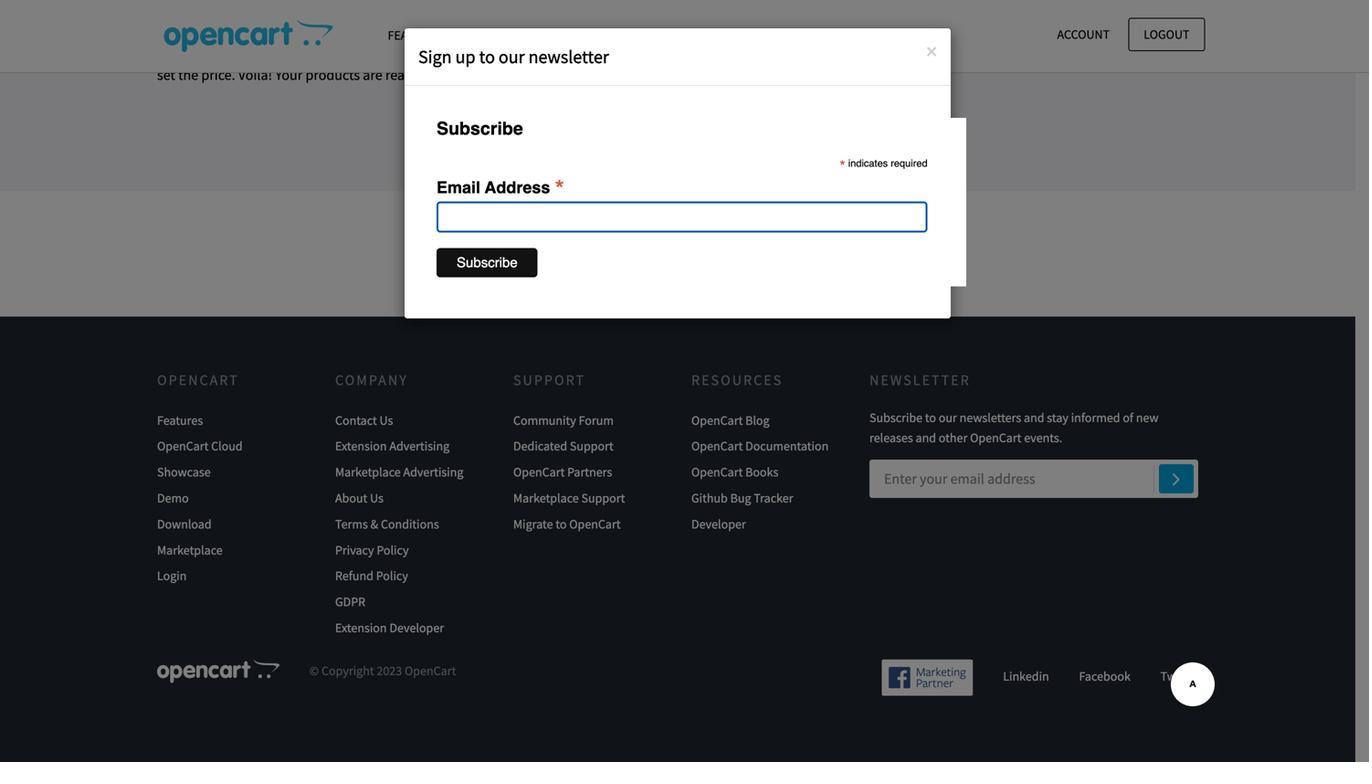 Task type: describe. For each thing, give the bounding box(es) containing it.
github
[[692, 490, 728, 506]]

drives
[[1010, 19, 1047, 37]]

terms & conditions
[[335, 516, 439, 532]]

migrate to opencart link
[[514, 511, 621, 537]]

releases
[[870, 430, 914, 446]]

opencart inside opencart blog link
[[692, 412, 743, 428]]

migrate
[[514, 516, 553, 532]]

advertising for extension advertising
[[390, 438, 450, 454]]

opencart blog link
[[692, 407, 770, 433]]

partners
[[568, 464, 613, 480]]

be
[[438, 66, 454, 84]]

results.
[[1050, 19, 1095, 37]]

the up or
[[745, 19, 765, 37]]

sold.
[[457, 66, 486, 84]]

decisions
[[514, 66, 571, 84]]

value
[[980, 42, 1013, 61]]

showcase link
[[157, 459, 211, 485]]

0 vertical spatial reviews
[[627, 19, 674, 37]]

0 vertical spatial blog
[[637, 27, 667, 43]]

integrated
[[571, 89, 634, 107]]

forum
[[579, 412, 614, 428]]

opencart inside opencart documentation link
[[692, 438, 743, 454]]

price.
[[201, 66, 235, 84]]

0 vertical spatial marketplace link
[[517, 19, 623, 51]]

your
[[275, 66, 303, 84]]

products.
[[384, 19, 442, 37]]

subscribe to our newsletters and stay informed of new releases and other opencart events.
[[870, 409, 1159, 446]]

it
[[262, 19, 270, 37]]

among
[[699, 19, 742, 37]]

0 horizontal spatial demo
[[157, 490, 189, 506]]

return
[[1042, 42, 1080, 61]]

advertising for marketplace advertising
[[403, 464, 464, 480]]

newsletter
[[870, 371, 971, 389]]

resources link
[[771, 19, 876, 51]]

marketplace for marketplace link to the left
[[157, 542, 223, 558]]

gdpr link
[[335, 589, 366, 615]]

marketplace support link
[[514, 485, 625, 511]]

account link
[[1042, 18, 1126, 51]]

community forum
[[514, 412, 614, 428]]

easy
[[273, 19, 300, 37]]

download link for demo
[[157, 511, 212, 537]]

community forum link
[[514, 407, 614, 433]]

product inside customer product reviews are among the most important factors that trigger the buy or don't buy decisions customers make. opencart comes with a powerful integrated comments, reviews and ratings system.
[[576, 19, 624, 37]]

purchases.
[[1083, 42, 1149, 61]]

digital
[[343, 19, 381, 37]]

extension for extension advertising
[[335, 438, 387, 454]]

migrate to opencart
[[514, 516, 621, 532]]

you
[[463, 19, 486, 37]]

click
[[238, 42, 266, 61]]

subscribe for subscribe to our newsletters and stay informed of new releases and other opencart events.
[[870, 409, 923, 426]]

are inside opencart makes it easy to sell digital products. all you need to do is click a button, upload the product and set the price. voila! your products are ready to be sold.
[[363, 66, 383, 84]]

1 buy from the left
[[717, 42, 740, 61]]

community
[[514, 412, 576, 428]]

customer product reviews are among the most important factors that trigger the buy or don't buy decisions customers make. opencart comes with a powerful integrated comments, reviews and ratings system.
[[514, 19, 826, 131]]

extension advertising
[[335, 438, 450, 454]]

sell
[[319, 19, 340, 37]]

* indicates required
[[840, 158, 928, 175]]

events.
[[1025, 430, 1063, 446]]

gdpr
[[335, 594, 366, 610]]

2023
[[377, 663, 402, 679]]

× button
[[927, 37, 938, 65]]

about us
[[335, 490, 384, 506]]

1 horizontal spatial demo link
[[457, 19, 517, 51]]

download for demo
[[157, 516, 212, 532]]

that inside a reward program that drives results. increase customer lifetime value and return purchases.
[[982, 19, 1007, 37]]

marketplace advertising
[[335, 464, 464, 480]]

extension developer link
[[335, 615, 444, 641]]

the right set
[[178, 66, 198, 84]]

a inside opencart makes it easy to sell digital products. all you need to do is click a button, upload the product and set the price. voila! your products are ready to be sold.
[[269, 42, 276, 61]]

extension for extension developer
[[335, 620, 387, 636]]

twitter link
[[1161, 668, 1199, 684]]

0 horizontal spatial demo link
[[157, 485, 189, 511]]

opencart blog
[[692, 412, 770, 428]]

lifetime
[[930, 42, 977, 61]]

github bug tracker
[[692, 490, 794, 506]]

&
[[371, 516, 378, 532]]

opencart inside customer product reviews are among the most important factors that trigger the buy or don't buy decisions customers make. opencart comes with a powerful integrated comments, reviews and ratings system.
[[681, 66, 740, 84]]

opencart cloud
[[157, 438, 243, 454]]

the down among in the top of the page
[[694, 42, 714, 61]]

features for demo
[[388, 27, 443, 43]]

program
[[927, 19, 979, 37]]

comes
[[742, 66, 782, 84]]

login
[[157, 568, 187, 584]]

other
[[939, 430, 968, 446]]

dedicated support link
[[514, 433, 614, 459]]

0 horizontal spatial *
[[555, 175, 565, 203]]

products
[[306, 66, 360, 84]]

logout
[[1144, 26, 1190, 42]]

trigger
[[651, 42, 691, 61]]

address
[[485, 178, 550, 197]]

system.
[[514, 113, 560, 131]]

and up events.
[[1024, 409, 1045, 426]]

documentation
[[746, 438, 829, 454]]

opencart inside subscribe to our newsletters and stay informed of new releases and other opencart events.
[[971, 430, 1022, 446]]

and inside opencart makes it easy to sell digital products. all you need to do is click a button, upload the product and set the price. voila! your products are ready to be sold.
[[447, 42, 471, 61]]

opencart cloud link
[[157, 433, 243, 459]]

indicates
[[849, 158, 888, 169]]

and inside a reward program that drives results. increase customer lifetime value and return purchases.
[[1016, 42, 1039, 61]]

features link for demo
[[374, 19, 457, 51]]

opencart image
[[157, 659, 280, 683]]

to left be
[[423, 66, 435, 84]]

cloud
[[211, 438, 243, 454]]

ready
[[385, 66, 420, 84]]

1 vertical spatial blog
[[746, 412, 770, 428]]

refund
[[335, 568, 374, 584]]

marketplace for marketplace support
[[514, 490, 579, 506]]

contact
[[335, 412, 377, 428]]

next page
[[640, 226, 716, 243]]

next
[[640, 226, 676, 243]]

makes
[[219, 19, 259, 37]]

0 horizontal spatial marketplace link
[[157, 537, 223, 563]]

©
[[310, 663, 319, 679]]

terms & conditions link
[[335, 511, 439, 537]]

linkedin
[[1004, 668, 1050, 684]]



Task type: vqa. For each thing, say whether or not it's contained in the screenshot.
the left THAT
yes



Task type: locate. For each thing, give the bounding box(es) containing it.
features link up opencart cloud
[[157, 407, 203, 433]]

opencart inside migrate to opencart 'link'
[[570, 516, 621, 532]]

1 horizontal spatial are
[[677, 19, 696, 37]]

angle right image
[[1173, 468, 1181, 490]]

blog up 'make.'
[[637, 27, 667, 43]]

to down newsletter
[[926, 409, 937, 426]]

blog up 'opencart documentation'
[[746, 412, 770, 428]]

0 vertical spatial download
[[694, 27, 758, 43]]

download down the showcase 'link'
[[157, 516, 212, 532]]

0 vertical spatial that
[[982, 19, 1007, 37]]

opencart documentation
[[692, 438, 829, 454]]

1 horizontal spatial a
[[815, 66, 822, 84]]

1 horizontal spatial features link
[[374, 19, 457, 51]]

developer
[[692, 516, 746, 532], [390, 620, 444, 636]]

and inside customer product reviews are among the most important factors that trigger the buy or don't buy decisions customers make. opencart comes with a powerful integrated comments, reviews and ratings system.
[[758, 89, 781, 107]]

opencart books
[[692, 464, 779, 480]]

do
[[206, 42, 222, 61]]

1 horizontal spatial marketplace link
[[517, 19, 623, 51]]

marketplace for the topmost marketplace link
[[530, 27, 609, 43]]

opencart down newsletters
[[971, 430, 1022, 446]]

1 horizontal spatial blog
[[746, 412, 770, 428]]

1 horizontal spatial resources
[[785, 27, 853, 43]]

and down all
[[447, 42, 471, 61]]

set
[[157, 66, 175, 84]]

are inside customer product reviews are among the most important factors that trigger the buy or don't buy decisions customers make. opencart comes with a powerful integrated comments, reviews and ratings system.
[[677, 19, 696, 37]]

demo link up sold.
[[457, 19, 517, 51]]

advertising down extension advertising link in the left of the page
[[403, 464, 464, 480]]

opencart inside opencart makes it easy to sell digital products. all you need to do is click a button, upload the product and set the price. voila! your products are ready to be sold.
[[157, 19, 216, 37]]

us for about us
[[370, 490, 384, 506]]

subscribe
[[437, 118, 523, 139], [870, 409, 923, 426]]

extension
[[335, 438, 387, 454], [335, 620, 387, 636]]

0 vertical spatial developer
[[692, 516, 746, 532]]

marketplace up login
[[157, 542, 223, 558]]

and down drives
[[1016, 42, 1039, 61]]

0 horizontal spatial developer
[[390, 620, 444, 636]]

twitter
[[1161, 668, 1199, 684]]

download link
[[680, 19, 771, 51], [157, 511, 212, 537]]

1 horizontal spatial download link
[[680, 19, 771, 51]]

1 horizontal spatial developer
[[692, 516, 746, 532]]

that inside customer product reviews are among the most important factors that trigger the buy or don't buy decisions customers make. opencart comes with a powerful integrated comments, reviews and ratings system.
[[623, 42, 648, 61]]

a right the click
[[269, 42, 276, 61]]

our up other
[[939, 409, 958, 426]]

github bug tracker link
[[692, 485, 794, 511]]

dedicated support
[[514, 438, 614, 454]]

opencart up github
[[692, 464, 743, 480]]

support for marketplace
[[582, 490, 625, 506]]

0 horizontal spatial our
[[499, 45, 525, 68]]

1 vertical spatial a
[[815, 66, 822, 84]]

advertising up marketplace advertising
[[390, 438, 450, 454]]

1 vertical spatial subscribe
[[870, 409, 923, 426]]

0 horizontal spatial download
[[157, 516, 212, 532]]

subscribe up releases
[[870, 409, 923, 426]]

1 horizontal spatial our
[[939, 409, 958, 426]]

download for blog
[[694, 27, 758, 43]]

to inside subscribe to our newsletters and stay informed of new releases and other opencart events.
[[926, 409, 937, 426]]

customer
[[514, 19, 573, 37]]

us right about
[[370, 490, 384, 506]]

0 horizontal spatial features link
[[157, 407, 203, 433]]

opencart - features image
[[164, 19, 333, 52]]

0 vertical spatial extension
[[335, 438, 387, 454]]

1 vertical spatial our
[[939, 409, 958, 426]]

with
[[785, 66, 812, 84]]

are
[[677, 19, 696, 37], [363, 66, 383, 84]]

0 vertical spatial download link
[[680, 19, 771, 51]]

0 horizontal spatial features
[[157, 412, 203, 428]]

our down customer
[[499, 45, 525, 68]]

0 vertical spatial demo
[[471, 27, 503, 43]]

contact us
[[335, 412, 393, 428]]

1 horizontal spatial download
[[694, 27, 758, 43]]

us up extension advertising
[[380, 412, 393, 428]]

*
[[840, 158, 846, 175], [555, 175, 565, 203]]

1 vertical spatial download
[[157, 516, 212, 532]]

* right address
[[555, 175, 565, 203]]

policy for refund policy
[[376, 568, 408, 584]]

developer up 2023
[[390, 620, 444, 636]]

None submit
[[437, 248, 538, 277]]

that up value
[[982, 19, 1007, 37]]

opencart partners link
[[514, 459, 613, 485]]

×
[[927, 37, 938, 65]]

opencart down opencart blog link in the bottom of the page
[[692, 438, 743, 454]]

opencart down dedicated
[[514, 464, 565, 480]]

privacy policy link
[[335, 537, 409, 563]]

our
[[499, 45, 525, 68], [939, 409, 958, 426]]

company
[[335, 371, 408, 389]]

demo down the showcase 'link'
[[157, 490, 189, 506]]

0 vertical spatial advertising
[[390, 438, 450, 454]]

© copyright 2023 opencart
[[310, 663, 456, 679]]

2 vertical spatial support
[[582, 490, 625, 506]]

developer link
[[692, 511, 746, 537]]

1 vertical spatial demo
[[157, 490, 189, 506]]

opencart inside opencart cloud link
[[157, 438, 209, 454]]

that up 'make.'
[[623, 42, 648, 61]]

books
[[746, 464, 779, 480]]

the up ready
[[373, 42, 393, 61]]

0 horizontal spatial buy
[[717, 42, 740, 61]]

about us link
[[335, 485, 384, 511]]

important
[[514, 42, 575, 61]]

1 horizontal spatial *
[[840, 158, 846, 175]]

marketplace up newsletter
[[530, 27, 609, 43]]

factors
[[578, 42, 620, 61]]

a inside customer product reviews are among the most important factors that trigger the buy or don't buy decisions customers make. opencart comes with a powerful integrated comments, reviews and ratings system.
[[815, 66, 822, 84]]

contact us link
[[335, 407, 393, 433]]

0 vertical spatial our
[[499, 45, 525, 68]]

1 vertical spatial extension
[[335, 620, 387, 636]]

are up the trigger
[[677, 19, 696, 37]]

marketplace link up decisions
[[517, 19, 623, 51]]

1 horizontal spatial buy
[[794, 42, 817, 61]]

of
[[1123, 409, 1134, 426]]

marketplace up migrate
[[514, 490, 579, 506]]

0 horizontal spatial product
[[396, 42, 444, 61]]

to left do
[[191, 42, 203, 61]]

informed
[[1072, 409, 1121, 426]]

0 vertical spatial resources
[[785, 27, 853, 43]]

1 extension from the top
[[335, 438, 387, 454]]

facebook marketing partner image
[[882, 659, 974, 696]]

account
[[1058, 26, 1110, 42]]

0 vertical spatial product
[[576, 19, 624, 37]]

opencart inside opencart partners link
[[514, 464, 565, 480]]

0 vertical spatial a
[[269, 42, 276, 61]]

2 buy from the left
[[794, 42, 817, 61]]

0 vertical spatial demo link
[[457, 19, 517, 51]]

opencart right 2023
[[405, 663, 456, 679]]

marketplace advertising link
[[335, 459, 464, 485]]

a right with
[[815, 66, 822, 84]]

button,
[[279, 42, 324, 61]]

1 horizontal spatial demo
[[471, 27, 503, 43]]

* left indicates
[[840, 158, 846, 175]]

us
[[380, 412, 393, 428], [370, 490, 384, 506]]

1 vertical spatial us
[[370, 490, 384, 506]]

resources up opencart blog
[[692, 371, 783, 389]]

1 vertical spatial features link
[[157, 407, 203, 433]]

customers
[[574, 66, 637, 84]]

0 horizontal spatial subscribe
[[437, 118, 523, 139]]

support for dedicated
[[570, 438, 614, 454]]

privacy
[[335, 542, 374, 558]]

1 horizontal spatial features
[[388, 27, 443, 43]]

and left other
[[916, 430, 937, 446]]

ratings
[[784, 89, 826, 107]]

blog link
[[623, 19, 680, 51]]

download link up comes
[[680, 19, 771, 51]]

0 vertical spatial support
[[514, 371, 586, 389]]

1 vertical spatial are
[[363, 66, 383, 84]]

download left the "don't"
[[694, 27, 758, 43]]

us for contact us
[[380, 412, 393, 428]]

voila!
[[238, 66, 272, 84]]

1 vertical spatial developer
[[390, 620, 444, 636]]

0 horizontal spatial reviews
[[627, 19, 674, 37]]

support up partners at the bottom of the page
[[570, 438, 614, 454]]

0 vertical spatial subscribe
[[437, 118, 523, 139]]

policy down privacy policy link
[[376, 568, 408, 584]]

None email field
[[437, 202, 928, 233]]

1 vertical spatial download link
[[157, 511, 212, 537]]

download link down the showcase 'link'
[[157, 511, 212, 537]]

reviews down comes
[[708, 89, 755, 107]]

download link for blog
[[680, 19, 771, 51]]

dedicated
[[514, 438, 568, 454]]

terms
[[335, 516, 368, 532]]

opencart documentation link
[[692, 433, 829, 459]]

to right up
[[479, 45, 495, 68]]

conditions
[[381, 516, 439, 532]]

1 vertical spatial demo link
[[157, 485, 189, 511]]

features for opencart cloud
[[157, 412, 203, 428]]

features up opencart cloud
[[157, 412, 203, 428]]

opencart up showcase
[[157, 438, 209, 454]]

1 vertical spatial features
[[157, 412, 203, 428]]

0 vertical spatial policy
[[377, 542, 409, 558]]

customer
[[870, 42, 927, 61]]

product inside opencart makes it easy to sell digital products. all you need to do is click a button, upload the product and set the price. voila! your products are ready to be sold.
[[396, 42, 444, 61]]

features up sign
[[388, 27, 443, 43]]

reviews up the trigger
[[627, 19, 674, 37]]

extension down gdpr link
[[335, 620, 387, 636]]

marketplace link up login
[[157, 537, 223, 563]]

extension developer
[[335, 620, 444, 636]]

1 vertical spatial reviews
[[708, 89, 755, 107]]

logout link
[[1129, 18, 1206, 51]]

policy down terms & conditions link at left
[[377, 542, 409, 558]]

0 vertical spatial are
[[677, 19, 696, 37]]

0 horizontal spatial a
[[269, 42, 276, 61]]

0 vertical spatial features
[[388, 27, 443, 43]]

facebook
[[1080, 668, 1131, 684]]

demo link down showcase
[[157, 485, 189, 511]]

make.
[[640, 66, 678, 84]]

that
[[982, 19, 1007, 37], [623, 42, 648, 61]]

features link for opencart cloud
[[157, 407, 203, 433]]

product down products.
[[396, 42, 444, 61]]

features
[[388, 27, 443, 43], [157, 412, 203, 428]]

and down comes
[[758, 89, 781, 107]]

reward
[[881, 19, 924, 37]]

opencart up 'opencart documentation'
[[692, 412, 743, 428]]

our inside subscribe to our newsletters and stay informed of new releases and other opencart events.
[[939, 409, 958, 426]]

1 vertical spatial product
[[396, 42, 444, 61]]

powerful
[[514, 89, 568, 107]]

1 vertical spatial that
[[623, 42, 648, 61]]

2 extension from the top
[[335, 620, 387, 636]]

opencart inside "opencart books" link
[[692, 464, 743, 480]]

subscribe inside subscribe to our newsletters and stay informed of new releases and other opencart events.
[[870, 409, 923, 426]]

0 horizontal spatial download link
[[157, 511, 212, 537]]

opencart makes it easy to sell digital products. all you need to do is click a button, upload the product and set the price. voila! your products are ready to be sold.
[[157, 19, 486, 84]]

resources up with
[[785, 27, 853, 43]]

opencart up the comments,
[[681, 66, 740, 84]]

extension down contact us link
[[335, 438, 387, 454]]

buy up with
[[794, 42, 817, 61]]

1 horizontal spatial product
[[576, 19, 624, 37]]

support down partners at the bottom of the page
[[582, 490, 625, 506]]

to
[[303, 19, 316, 37], [191, 42, 203, 61], [479, 45, 495, 68], [423, 66, 435, 84], [926, 409, 937, 426], [556, 516, 567, 532]]

linkedin link
[[1004, 668, 1050, 684]]

support up community
[[514, 371, 586, 389]]

buy left or
[[717, 42, 740, 61]]

1 vertical spatial policy
[[376, 568, 408, 584]]

0 vertical spatial us
[[380, 412, 393, 428]]

most
[[768, 19, 799, 37]]

0 horizontal spatial are
[[363, 66, 383, 84]]

newsletter
[[529, 45, 609, 68]]

0 horizontal spatial blog
[[637, 27, 667, 43]]

policy for privacy policy
[[377, 542, 409, 558]]

product up factors at the top left of page
[[576, 19, 624, 37]]

0 horizontal spatial resources
[[692, 371, 783, 389]]

developer down github
[[692, 516, 746, 532]]

marketplace for marketplace advertising
[[335, 464, 401, 480]]

to left sell
[[303, 19, 316, 37]]

opencart up need
[[157, 19, 216, 37]]

1 vertical spatial marketplace link
[[157, 537, 223, 563]]

subscribe for subscribe
[[437, 118, 523, 139]]

1 horizontal spatial subscribe
[[870, 409, 923, 426]]

1 vertical spatial advertising
[[403, 464, 464, 480]]

marketplace up about us
[[335, 464, 401, 480]]

to down marketplace support link
[[556, 516, 567, 532]]

features link up ready
[[374, 19, 457, 51]]

opencart down marketplace support link
[[570, 516, 621, 532]]

1 horizontal spatial reviews
[[708, 89, 755, 107]]

required
[[891, 158, 928, 169]]

new
[[1137, 409, 1159, 426]]

demo up up
[[471, 27, 503, 43]]

0 vertical spatial features link
[[374, 19, 457, 51]]

1 vertical spatial support
[[570, 438, 614, 454]]

1 horizontal spatial that
[[982, 19, 1007, 37]]

marketplace support
[[514, 490, 625, 506]]

copyright
[[322, 663, 374, 679]]

1 vertical spatial resources
[[692, 371, 783, 389]]

to inside 'link'
[[556, 516, 567, 532]]

blog
[[637, 27, 667, 43], [746, 412, 770, 428]]

0 horizontal spatial that
[[623, 42, 648, 61]]

subscribe down sold.
[[437, 118, 523, 139]]

a
[[269, 42, 276, 61], [815, 66, 822, 84]]

up
[[456, 45, 476, 68]]

opencart partners
[[514, 464, 613, 480]]

login link
[[157, 563, 187, 589]]

opencart up opencart cloud
[[157, 371, 239, 389]]

email
[[437, 178, 481, 197]]

are left ready
[[363, 66, 383, 84]]



